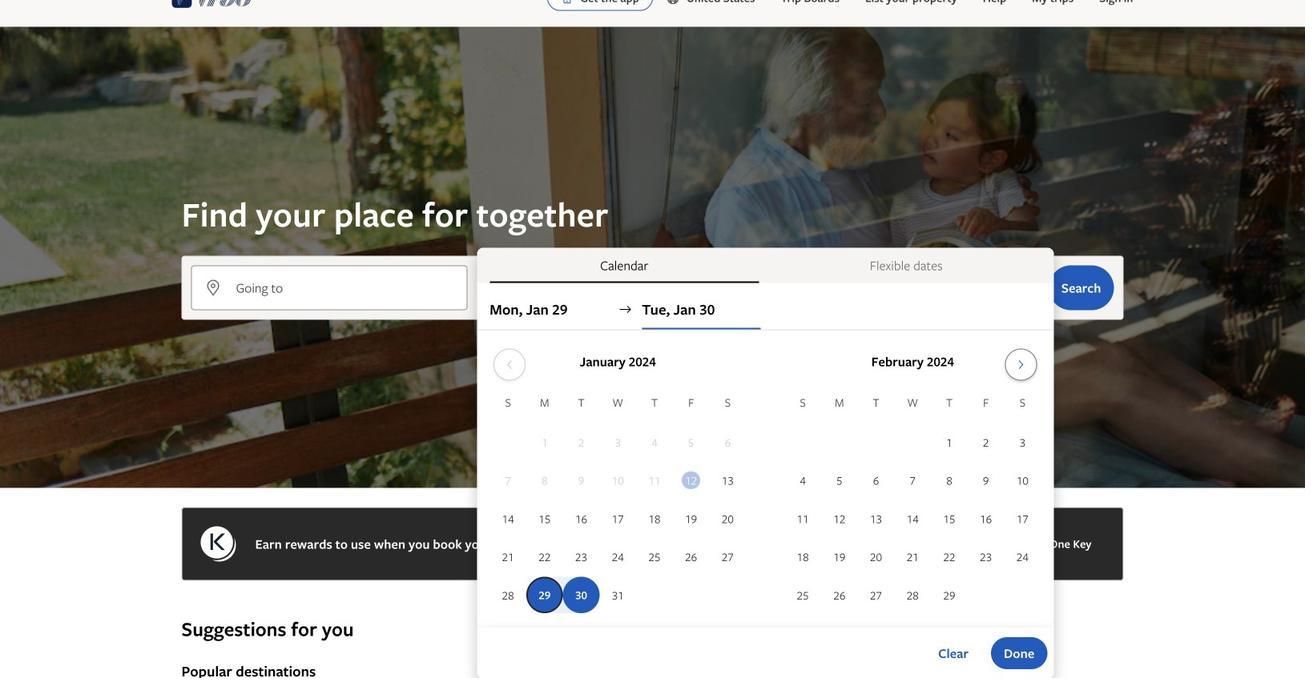 Task type: describe. For each thing, give the bounding box(es) containing it.
small image
[[666, 0, 687, 5]]

today element
[[682, 472, 701, 490]]

directional image
[[618, 303, 633, 317]]

wizard region
[[0, 27, 1306, 679]]

vrbo logo image
[[172, 0, 251, 11]]

recently viewed region
[[172, 591, 1134, 617]]



Task type: vqa. For each thing, say whether or not it's contained in the screenshot.
vrbo logo
yes



Task type: locate. For each thing, give the bounding box(es) containing it.
application
[[490, 343, 1041, 616]]

download the app button image
[[561, 0, 574, 4]]

february 2024 element
[[785, 394, 1041, 616]]

main content
[[0, 27, 1306, 679]]

previous month image
[[500, 359, 519, 371]]

tab list
[[477, 248, 1054, 283]]

january 2024 element
[[490, 394, 746, 616]]

application inside wizard region
[[490, 343, 1041, 616]]

next month image
[[1012, 359, 1031, 371]]

tab list inside wizard region
[[477, 248, 1054, 283]]



